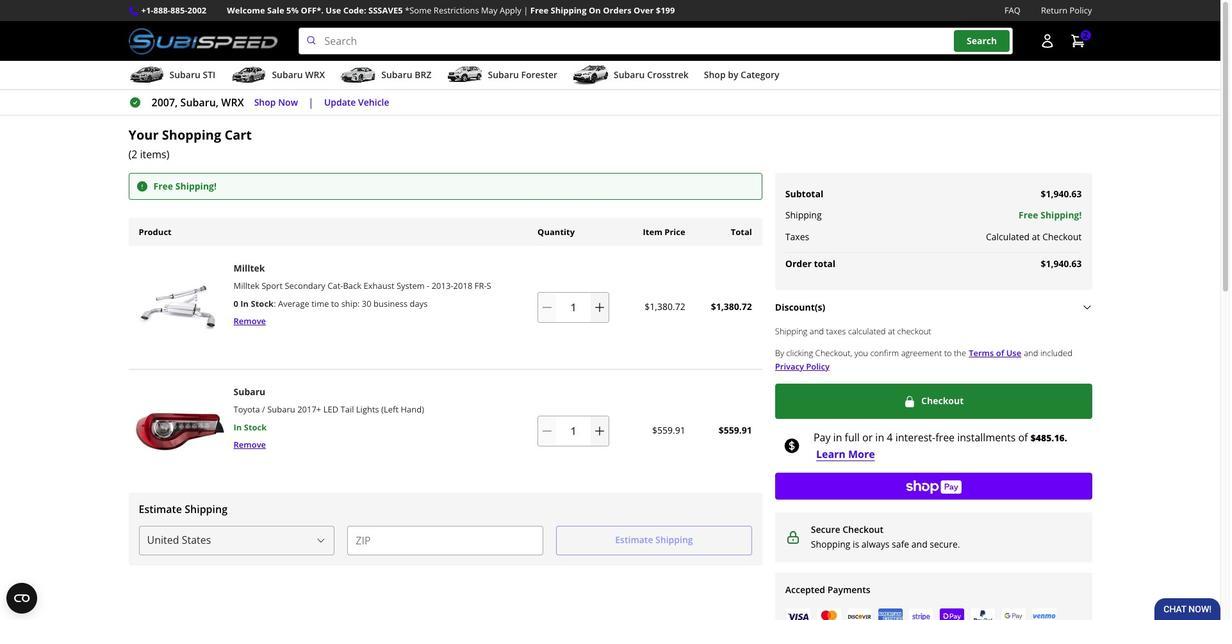Task type: describe. For each thing, give the bounding box(es) containing it.
full
[[845, 431, 860, 445]]

return policy link
[[1041, 4, 1092, 17]]

sub84912ca190 toyota / subaru 2017+ led tail lights (left hand), image
[[134, 385, 226, 477]]

you
[[855, 347, 868, 358]]

subaru toyota / subaru 2017+ led tail lights (left hand) in stock remove
[[234, 385, 424, 450]]

in inside milltek milltek sport secondary cat-back exhaust system - 2013-2018 fr-s 0 in stock : average time to ship: 30 business days remove
[[240, 298, 249, 309]]

of for terms
[[996, 347, 1004, 358]]

your shopping cart (2 items)
[[128, 126, 252, 161]]

item price
[[643, 226, 685, 237]]

1 milltek from the top
[[234, 262, 265, 274]]

subaru wrx
[[272, 69, 325, 81]]

1 horizontal spatial shipping!
[[1041, 209, 1082, 221]]

confirm
[[870, 347, 899, 358]]

subaru crosstrek
[[614, 69, 689, 81]]

a subaru forester thumbnail image image
[[447, 65, 483, 85]]

clicking
[[786, 347, 813, 358]]

2 milltek from the top
[[234, 280, 259, 292]]

to inside milltek milltek sport secondary cat-back exhaust system - 2013-2018 fr-s 0 in stock : average time to ship: 30 business days remove
[[331, 298, 339, 309]]

+1-888-885-2002
[[141, 4, 206, 16]]

estimate
[[139, 502, 182, 516]]

taxes
[[785, 230, 809, 243]]

led
[[323, 404, 338, 415]]

open widget image
[[6, 583, 37, 614]]

estimate shipping button
[[139, 502, 752, 516]]

0 horizontal spatial wrx
[[221, 96, 244, 110]]

0 vertical spatial |
[[524, 4, 528, 16]]

a subaru sti thumbnail image image
[[128, 65, 164, 85]]

forester
[[521, 69, 557, 81]]

faq
[[1005, 4, 1021, 16]]

secure
[[811, 524, 840, 536]]

remove inside subaru toyota / subaru 2017+ led tail lights (left hand) in stock remove
[[234, 439, 266, 450]]

button image
[[1040, 33, 1055, 49]]

off*.
[[301, 4, 324, 16]]

stripe image
[[908, 608, 934, 620]]

.
[[1065, 432, 1067, 444]]

subaru wrx button
[[231, 64, 325, 89]]

accepted payments
[[785, 583, 870, 596]]

subaru forester
[[488, 69, 557, 81]]

vehicle
[[358, 96, 389, 108]]

tail
[[341, 404, 354, 415]]

sssave5
[[368, 4, 403, 16]]

your
[[128, 126, 159, 144]]

subaru right the /
[[267, 404, 295, 415]]

agreement
[[901, 347, 942, 358]]

venmo image
[[1031, 608, 1057, 620]]

shipping up the "clicking"
[[775, 326, 808, 337]]

secondary
[[285, 280, 325, 292]]

(2
[[128, 147, 137, 161]]

*some
[[405, 4, 432, 16]]

wrx inside subaru wrx 'dropdown button'
[[305, 69, 325, 81]]

sport
[[262, 280, 283, 292]]

product
[[139, 226, 172, 237]]

learn more link
[[814, 447, 875, 461]]

amex image
[[878, 608, 903, 620]]

policy inside by clicking checkout, you confirm agreement to the terms of use and included privacy policy
[[806, 361, 830, 372]]

learn
[[816, 447, 846, 461]]

faq link
[[1005, 4, 1021, 17]]

calculated
[[986, 230, 1030, 243]]

stock inside milltek milltek sport secondary cat-back exhaust system - 2013-2018 fr-s 0 in stock : average time to ship: 30 business days remove
[[251, 298, 274, 309]]

a subaru brz thumbnail image image
[[340, 65, 376, 85]]

quantity
[[538, 226, 575, 237]]

0 vertical spatial checkout
[[1043, 230, 1082, 243]]

888-
[[153, 4, 170, 16]]

2002
[[187, 4, 206, 16]]

subaru sti
[[169, 69, 216, 81]]

subaru for subaru forester
[[488, 69, 519, 81]]

safe
[[892, 538, 909, 550]]

total
[[731, 226, 752, 237]]

+1-888-885-2002 link
[[141, 4, 206, 17]]

welcome sale 5% off*. use code: sssave5
[[227, 4, 403, 16]]

2018
[[453, 280, 472, 292]]

by
[[775, 347, 784, 358]]

search
[[967, 35, 997, 47]]

1 horizontal spatial policy
[[1070, 4, 1092, 16]]

885-
[[170, 4, 187, 16]]

or
[[862, 431, 873, 445]]

*some restrictions may apply | free shipping on orders over $199
[[405, 4, 675, 16]]

buy with shop pay image
[[905, 479, 962, 494]]

shop for shop now
[[254, 96, 276, 108]]

toyota
[[234, 404, 260, 415]]

1 horizontal spatial at
[[1032, 230, 1040, 243]]

sale
[[267, 4, 284, 16]]

remove button for milltek
[[234, 314, 266, 327]]

Zip text field
[[347, 526, 543, 555]]

shop now
[[254, 96, 298, 108]]

subaru forester button
[[447, 64, 557, 89]]

googlepay image
[[1001, 608, 1026, 620]]

shipping down subtotal on the top of page
[[785, 209, 822, 221]]

subaru for subaru sti
[[169, 69, 200, 81]]

shopping inside secure checkout shopping is always safe and secure.
[[811, 538, 850, 550]]

subaru sti button
[[128, 64, 216, 89]]

stock inside subaru toyota / subaru 2017+ led tail lights (left hand) in stock remove
[[244, 421, 267, 433]]

0 vertical spatial free
[[530, 4, 549, 16]]

subaru for subaru brz
[[381, 69, 412, 81]]

lights
[[356, 404, 379, 415]]

search button
[[954, 30, 1010, 52]]

items)
[[140, 147, 169, 161]]

/
[[262, 404, 265, 415]]

system
[[397, 280, 425, 292]]

update vehicle button
[[324, 95, 389, 110]]

2017+
[[297, 404, 321, 415]]

$1,940.63 for order total
[[1041, 258, 1082, 270]]

a subaru crosstrek thumbnail image image
[[573, 65, 609, 85]]

2007,
[[152, 96, 178, 110]]

and inside secure checkout shopping is always safe and secure.
[[912, 538, 928, 550]]

sku: ssxsb037,,milltek 2.50 inch secondary catback exhaust system resonated with brushed titanium dual gt115 style tips, image
[[134, 261, 226, 353]]

30
[[362, 298, 371, 309]]

$485.16
[[1031, 432, 1065, 444]]

always
[[862, 538, 890, 550]]

2013-
[[432, 280, 453, 292]]

shipping up country select button
[[185, 502, 227, 516]]

included
[[1040, 347, 1072, 358]]

sti
[[203, 69, 216, 81]]

2 $559.91 from the left
[[719, 424, 752, 436]]

business
[[374, 298, 408, 309]]

shopping inside your shopping cart (2 items)
[[162, 126, 221, 144]]

country select image
[[316, 535, 326, 546]]

shipping and taxes calculated at checkout
[[775, 326, 931, 337]]

exhaust
[[364, 280, 394, 292]]

subaru up the toyota
[[234, 385, 265, 398]]

1 in from the left
[[833, 431, 842, 445]]

remove button for subaru
[[234, 438, 266, 451]]

paypal image
[[970, 608, 996, 620]]

checkout
[[897, 326, 931, 337]]



Task type: locate. For each thing, give the bounding box(es) containing it.
remove button down the toyota
[[234, 438, 266, 451]]

1 $559.91 from the left
[[652, 424, 685, 436]]

remove down 0
[[234, 315, 266, 327]]

subaru brz
[[381, 69, 431, 81]]

subaru,
[[180, 96, 219, 110]]

1 vertical spatial free
[[153, 180, 173, 192]]

None number field
[[538, 292, 609, 323], [538, 416, 609, 446], [538, 292, 609, 323], [538, 416, 609, 446]]

1 vertical spatial and
[[1024, 347, 1038, 358]]

and
[[810, 326, 824, 337], [1024, 347, 1038, 358], [912, 538, 928, 550]]

1 vertical spatial $1,940.63
[[1041, 258, 1082, 270]]

installments
[[957, 431, 1016, 445]]

stock down sport
[[251, 298, 274, 309]]

remove button down 0
[[234, 314, 266, 327]]

0 vertical spatial shipping!
[[175, 180, 217, 192]]

visa image
[[785, 608, 811, 620]]

remove button
[[234, 314, 266, 327], [234, 438, 266, 451]]

shop left by
[[704, 69, 726, 81]]

estimate shipping
[[139, 502, 227, 516]]

2 horizontal spatial free
[[1019, 209, 1038, 221]]

1 vertical spatial stock
[[244, 421, 267, 433]]

Country Select button
[[139, 526, 335, 555]]

update vehicle
[[324, 96, 389, 108]]

wrx up update
[[305, 69, 325, 81]]

wrx
[[305, 69, 325, 81], [221, 96, 244, 110]]

of inside pay in full or in 4 interest-free installments of $485.16 . learn more
[[1018, 431, 1028, 445]]

checkout inside secure checkout shopping is always safe and secure.
[[843, 524, 883, 536]]

1 vertical spatial use
[[1006, 347, 1021, 358]]

0 horizontal spatial free
[[153, 180, 173, 192]]

0 vertical spatial and
[[810, 326, 824, 337]]

of
[[996, 347, 1004, 358], [1018, 431, 1028, 445]]

policy up 2
[[1070, 4, 1092, 16]]

1 horizontal spatial use
[[1006, 347, 1021, 358]]

$1,940.63 for subtotal
[[1041, 187, 1082, 200]]

by clicking checkout, you confirm agreement to the terms of use and included privacy policy
[[775, 347, 1072, 372]]

0 horizontal spatial |
[[308, 96, 314, 110]]

fr-
[[475, 280, 487, 292]]

use right the terms
[[1006, 347, 1021, 358]]

1 vertical spatial at
[[888, 326, 895, 337]]

subaru left forester
[[488, 69, 519, 81]]

1 vertical spatial policy
[[806, 361, 830, 372]]

1 vertical spatial milltek
[[234, 280, 259, 292]]

subaru inside subaru forester dropdown button
[[488, 69, 519, 81]]

use right the off*.
[[326, 4, 341, 16]]

milltek up sport
[[234, 262, 265, 274]]

remove down the toyota
[[234, 439, 266, 450]]

use
[[326, 4, 341, 16], [1006, 347, 1021, 358]]

privacy
[[775, 361, 804, 372]]

1 horizontal spatial free shipping!
[[1019, 209, 1082, 221]]

shop for shop by category
[[704, 69, 726, 81]]

average
[[278, 298, 309, 309]]

1 remove button from the top
[[234, 314, 266, 327]]

2
[[1083, 29, 1088, 41]]

(left
[[381, 404, 399, 415]]

0 vertical spatial use
[[326, 4, 341, 16]]

subaru crosstrek button
[[573, 64, 689, 89]]

1 vertical spatial of
[[1018, 431, 1028, 445]]

1 vertical spatial remove button
[[234, 438, 266, 451]]

at right calculated
[[1032, 230, 1040, 243]]

subaru left the crosstrek
[[614, 69, 645, 81]]

shop left now
[[254, 96, 276, 108]]

0 horizontal spatial policy
[[806, 361, 830, 372]]

1 horizontal spatial free
[[530, 4, 549, 16]]

to left the
[[944, 347, 952, 358]]

subaru brz button
[[340, 64, 431, 89]]

discount(s)
[[775, 301, 825, 313]]

0 horizontal spatial shipping!
[[175, 180, 217, 192]]

return policy
[[1041, 4, 1092, 16]]

2 vertical spatial free
[[1019, 209, 1038, 221]]

to right 'time' at the top left of page
[[331, 298, 339, 309]]

1 vertical spatial shipping!
[[1041, 209, 1082, 221]]

in right 0
[[240, 298, 249, 309]]

1 $1,940.63 from the top
[[1041, 187, 1082, 200]]

2007, subaru, wrx
[[152, 96, 244, 110]]

return
[[1041, 4, 1068, 16]]

0 vertical spatial of
[[996, 347, 1004, 358]]

s
[[487, 280, 491, 292]]

:
[[274, 298, 276, 309]]

item
[[643, 226, 662, 237]]

stock
[[251, 298, 274, 309], [244, 421, 267, 433]]

secure.
[[930, 538, 960, 550]]

2 $1,380.72 from the left
[[711, 301, 752, 313]]

1 horizontal spatial $1,380.72
[[711, 301, 752, 313]]

increment image
[[593, 425, 606, 437]]

2 vertical spatial checkout
[[843, 524, 883, 536]]

and left included
[[1024, 347, 1038, 358]]

at
[[1032, 230, 1040, 243], [888, 326, 895, 337]]

checkout link
[[775, 384, 1092, 419]]

checkout inside button
[[921, 395, 964, 407]]

0 vertical spatial stock
[[251, 298, 274, 309]]

1 horizontal spatial in
[[875, 431, 884, 445]]

shipping! down your shopping cart (2 items)
[[175, 180, 217, 192]]

free up calculated at checkout
[[1019, 209, 1038, 221]]

0 vertical spatial at
[[1032, 230, 1040, 243]]

of inside by clicking checkout, you confirm agreement to the terms of use and included privacy policy
[[996, 347, 1004, 358]]

in
[[240, 298, 249, 309], [234, 421, 242, 433]]

-
[[427, 280, 429, 292]]

subaru inside subaru sti dropdown button
[[169, 69, 200, 81]]

$1,940.63 up calculated at checkout
[[1041, 187, 1082, 200]]

1 horizontal spatial |
[[524, 4, 528, 16]]

0 horizontal spatial free shipping!
[[153, 180, 217, 192]]

0 horizontal spatial shop
[[254, 96, 276, 108]]

0 vertical spatial shopping
[[162, 126, 221, 144]]

shop by category button
[[704, 64, 779, 89]]

0 horizontal spatial to
[[331, 298, 339, 309]]

0 horizontal spatial in
[[833, 431, 842, 445]]

pay in full or in 4 interest-free installments of $485.16 . learn more
[[814, 431, 1067, 461]]

1 horizontal spatial wrx
[[305, 69, 325, 81]]

shipping!
[[175, 180, 217, 192], [1041, 209, 1082, 221]]

to
[[331, 298, 339, 309], [944, 347, 952, 358]]

1 vertical spatial remove
[[234, 439, 266, 450]]

hand)
[[401, 404, 424, 415]]

in left full
[[833, 431, 842, 445]]

1 horizontal spatial of
[[1018, 431, 1028, 445]]

0 vertical spatial remove
[[234, 315, 266, 327]]

0 horizontal spatial shopping
[[162, 126, 221, 144]]

code:
[[343, 4, 366, 16]]

checkout right calculated
[[1043, 230, 1082, 243]]

0 vertical spatial shop
[[704, 69, 726, 81]]

subaru inside subaru wrx 'dropdown button'
[[272, 69, 303, 81]]

subaru left sti
[[169, 69, 200, 81]]

total
[[814, 258, 835, 270]]

of right the terms
[[996, 347, 1004, 358]]

1 $1,380.72 from the left
[[645, 301, 685, 313]]

0 horizontal spatial and
[[810, 326, 824, 337]]

milltek milltek sport secondary cat-back exhaust system - 2013-2018 fr-s 0 in stock : average time to ship: 30 business days remove
[[234, 262, 491, 327]]

0 vertical spatial remove button
[[234, 314, 266, 327]]

order total
[[785, 258, 835, 270]]

0 vertical spatial wrx
[[305, 69, 325, 81]]

on
[[589, 4, 601, 16]]

is
[[853, 538, 859, 550]]

milltek sport secondary cat-back exhaust system - 2013-2018 fr-s link
[[234, 280, 491, 292]]

and left taxes
[[810, 326, 824, 337]]

$1,380.72
[[645, 301, 685, 313], [711, 301, 752, 313]]

to inside by clicking checkout, you confirm agreement to the terms of use and included privacy policy
[[944, 347, 952, 358]]

+1-
[[141, 4, 153, 16]]

of for installments
[[1018, 431, 1028, 445]]

shop
[[704, 69, 726, 81], [254, 96, 276, 108]]

2 remove button from the top
[[234, 438, 266, 451]]

| right apply
[[524, 4, 528, 16]]

1 horizontal spatial $559.91
[[719, 424, 752, 436]]

terms of use link
[[969, 346, 1021, 360]]

stock down the /
[[244, 421, 267, 433]]

and inside by clicking checkout, you confirm agreement to the terms of use and included privacy policy
[[1024, 347, 1038, 358]]

discover image
[[847, 608, 873, 620]]

wrx down 'a subaru wrx thumbnail image'
[[221, 96, 244, 110]]

0
[[234, 298, 238, 309]]

shop inside dropdown button
[[704, 69, 726, 81]]

2 horizontal spatial checkout
[[1043, 230, 1082, 243]]

crosstrek
[[647, 69, 689, 81]]

free shipping! down your shopping cart (2 items)
[[153, 180, 217, 192]]

milltek up 0
[[234, 280, 259, 292]]

calculated at checkout
[[986, 230, 1082, 243]]

cat-
[[328, 280, 343, 292]]

accepted
[[785, 583, 825, 596]]

at up the confirm
[[888, 326, 895, 337]]

shipping left 'on'
[[551, 4, 587, 16]]

1 vertical spatial wrx
[[221, 96, 244, 110]]

and right safe on the bottom
[[912, 538, 928, 550]]

0 horizontal spatial $559.91
[[652, 424, 685, 436]]

1 vertical spatial checkout
[[921, 395, 964, 407]]

calculated
[[848, 326, 886, 337]]

1 remove from the top
[[234, 315, 266, 327]]

0 horizontal spatial use
[[326, 4, 341, 16]]

the
[[954, 347, 966, 358]]

checkout,
[[815, 347, 852, 358]]

use inside by clicking checkout, you confirm agreement to the terms of use and included privacy policy
[[1006, 347, 1021, 358]]

| right now
[[308, 96, 314, 110]]

2 vertical spatial and
[[912, 538, 928, 550]]

subtotal
[[785, 187, 823, 200]]

0 vertical spatial milltek
[[234, 262, 265, 274]]

free shipping! up calculated at checkout
[[1019, 209, 1082, 221]]

remove
[[234, 315, 266, 327], [234, 439, 266, 450]]

$1,940.63 down calculated at checkout
[[1041, 258, 1082, 270]]

0 vertical spatial free shipping!
[[153, 180, 217, 192]]

0 vertical spatial policy
[[1070, 4, 1092, 16]]

free right apply
[[530, 4, 549, 16]]

free down the items)
[[153, 180, 173, 192]]

taxes
[[826, 326, 846, 337]]

decrement image
[[541, 425, 554, 437]]

subaru left brz at top
[[381, 69, 412, 81]]

1 vertical spatial to
[[944, 347, 952, 358]]

shipping! up calculated at checkout
[[1041, 209, 1082, 221]]

checkout up free
[[921, 395, 964, 407]]

0 horizontal spatial $1,380.72
[[645, 301, 685, 313]]

now
[[278, 96, 298, 108]]

checkout up is
[[843, 524, 883, 536]]

1 horizontal spatial and
[[912, 538, 928, 550]]

1 vertical spatial shopping
[[811, 538, 850, 550]]

shoppay image
[[939, 608, 965, 620]]

subaru for subaru wrx
[[272, 69, 303, 81]]

discount(s) button
[[775, 300, 1092, 315]]

1 horizontal spatial checkout
[[921, 395, 964, 407]]

2 remove from the top
[[234, 439, 266, 450]]

category
[[741, 69, 779, 81]]

subaru for subaru crosstrek
[[614, 69, 645, 81]]

remove inside milltek milltek sport secondary cat-back exhaust system - 2013-2018 fr-s 0 in stock : average time to ship: 30 business days remove
[[234, 315, 266, 327]]

brz
[[415, 69, 431, 81]]

ship:
[[341, 298, 360, 309]]

shopping down secure
[[811, 538, 850, 550]]

subaru up now
[[272, 69, 303, 81]]

0 vertical spatial to
[[331, 298, 339, 309]]

$199
[[656, 4, 675, 16]]

0 vertical spatial $1,940.63
[[1041, 187, 1082, 200]]

update
[[324, 96, 356, 108]]

shopping down "2007, subaru, wrx"
[[162, 126, 221, 144]]

1 vertical spatial shop
[[254, 96, 276, 108]]

mastercard image
[[816, 608, 842, 620]]

0 vertical spatial in
[[240, 298, 249, 309]]

toyota / subaru 2017+ led tail lights (left hand) link
[[234, 404, 424, 415]]

subaru inside subaru crosstrek dropdown button
[[614, 69, 645, 81]]

search input field
[[298, 28, 1013, 55]]

decrement image
[[541, 301, 554, 314]]

4
[[887, 431, 893, 445]]

1 horizontal spatial to
[[944, 347, 952, 358]]

policy down checkout,
[[806, 361, 830, 372]]

a subaru wrx thumbnail image image
[[231, 65, 267, 85]]

1 horizontal spatial shopping
[[811, 538, 850, 550]]

of left "$485.16"
[[1018, 431, 1028, 445]]

subaru inside subaru brz dropdown button
[[381, 69, 412, 81]]

cart
[[224, 126, 252, 144]]

increment image
[[593, 301, 606, 314]]

privacy policy link
[[775, 360, 830, 374]]

may
[[481, 4, 498, 16]]

0 horizontal spatial checkout
[[843, 524, 883, 536]]

0 horizontal spatial at
[[888, 326, 895, 337]]

more
[[848, 447, 875, 461]]

0 horizontal spatial of
[[996, 347, 1004, 358]]

1 horizontal spatial shop
[[704, 69, 726, 81]]

shopping
[[162, 126, 221, 144], [811, 538, 850, 550]]

2 $1,940.63 from the top
[[1041, 258, 1082, 270]]

interest-
[[895, 431, 936, 445]]

1 vertical spatial in
[[234, 421, 242, 433]]

1 vertical spatial |
[[308, 96, 314, 110]]

welcome
[[227, 4, 265, 16]]

in down the toyota
[[234, 421, 242, 433]]

1 vertical spatial free shipping!
[[1019, 209, 1082, 221]]

2 in from the left
[[875, 431, 884, 445]]

5%
[[286, 4, 299, 16]]

in inside subaru toyota / subaru 2017+ led tail lights (left hand) in stock remove
[[234, 421, 242, 433]]

apply
[[500, 4, 521, 16]]

subispeed logo image
[[128, 28, 278, 55]]

2 horizontal spatial and
[[1024, 347, 1038, 358]]

in left 4
[[875, 431, 884, 445]]



Task type: vqa. For each thing, say whether or not it's contained in the screenshot.
"Free Shipping!"
yes



